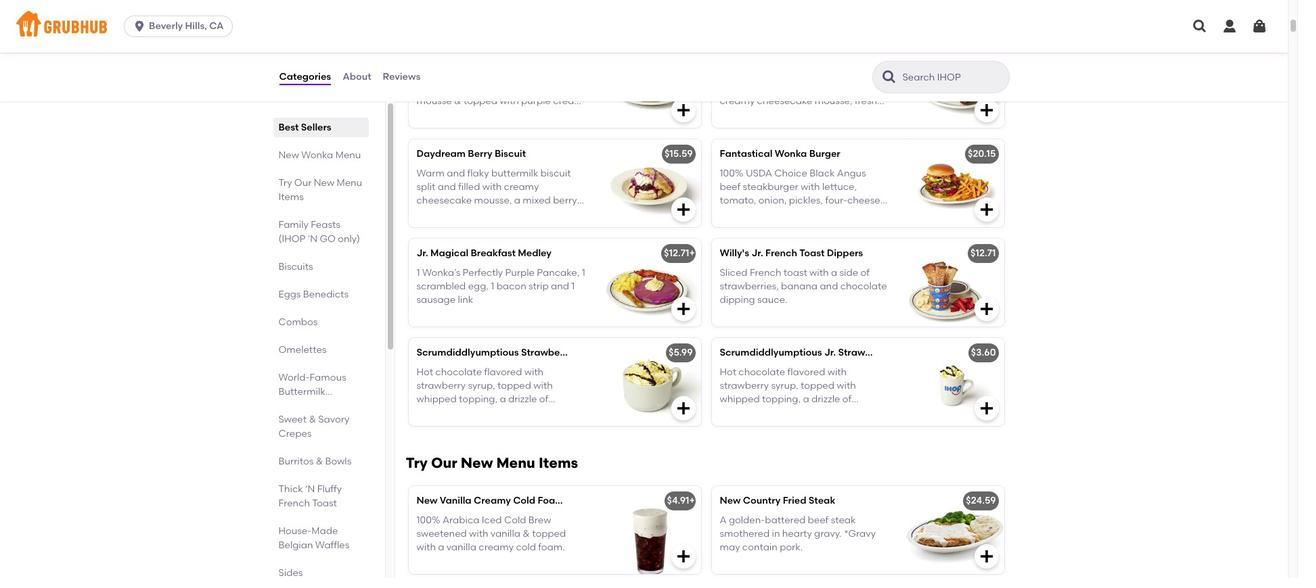 Task type: describe. For each thing, give the bounding box(es) containing it.
a inside sliced french toast with a side of strawberries, banana and chocolate dipping sauce.
[[831, 267, 838, 279]]

$4.91 +
[[667, 496, 695, 507]]

1 horizontal spatial try our new menu items
[[406, 455, 578, 472]]

famous
[[310, 372, 346, 384]]

egg,
[[468, 281, 489, 292]]

daydream
[[417, 148, 466, 160]]

of inside sliced french toast with a side of strawberries, banana and chocolate dipping sauce.
[[861, 267, 870, 279]]

1 strawberry from the left
[[521, 348, 573, 359]]

best sellers
[[279, 122, 332, 133]]

categories
[[279, 71, 331, 82]]

cold
[[516, 542, 536, 554]]

& inside world-famous buttermilk pancakes sweet & savory crepes
[[309, 414, 316, 426]]

flavored for jr.
[[788, 367, 826, 378]]

new for new wonka menu
[[279, 150, 299, 161]]

pancake
[[773, 49, 814, 60]]

two
[[417, 68, 435, 80]]

pancakes
[[519, 68, 564, 80]]

fantastical wonka burger
[[720, 148, 841, 160]]

1 horizontal spatial vanilla
[[491, 529, 521, 540]]

foam.
[[539, 542, 565, 554]]

1 right egg,
[[491, 281, 494, 292]]

go
[[320, 234, 336, 245]]

jr. for scrumdiddlyumptious strawberry hot chocolate
[[825, 348, 836, 359]]

warm and flaky buttermilk biscuit split and filled with creamy cheesecake mousse, a mixed berry topping, topped with purple cream cheese icing and powdered sugar.
[[417, 168, 577, 234]]

chocolate inside sliced french toast with a side of strawberries, banana and chocolate dipping sauce.
[[841, 281, 887, 292]]

svg image for daydream berry biscuit
[[675, 202, 692, 218]]

only)
[[338, 234, 360, 245]]

topped inside the "100% arabica iced cold brew sweetened with vanilla & topped with a vanilla creamy cold foam."
[[532, 529, 566, 540]]

whipped inside two purple buttermilk pancakes layered with creamy cheesecake mousse & topped with purple cream cheese icing, whipped topping and gold glitter sugar.
[[479, 109, 519, 121]]

$3.60
[[971, 348, 996, 359]]

cheesecake inside two purple buttermilk pancakes layered with creamy cheesecake mousse & topped with purple cream cheese icing, whipped topping and gold glitter sugar.
[[512, 82, 568, 93]]

drizzle for strawberry
[[508, 394, 537, 406]]

pancakes for sweet
[[279, 401, 323, 412]]

glitter for scrumdiddlyumptious strawberry hot chocolate
[[539, 408, 566, 419]]

svg image for $5.99
[[675, 401, 692, 417]]

scrumdiddlyumptious jr. strawberry hot chocolate
[[720, 348, 960, 359]]

1 wonka's perfectly purple pancake, 1 scrambled egg, 1 bacon strip and 1 sausage link
[[417, 267, 585, 306]]

cream inside two purple buttermilk pancakes layered with creamy cheesecake mousse & topped with purple cream cheese icing, whipped topping and gold glitter sugar.
[[553, 96, 583, 107]]

wonka's perfectly purple pancakes - (short stack)
[[417, 49, 649, 60]]

a inside the "100% arabica iced cold brew sweetened with vanilla & topped with a vanilla creamy cold foam."
[[438, 542, 444, 554]]

wonka for new
[[301, 150, 333, 161]]

and inside sliced french toast with a side of strawberries, banana and chocolate dipping sauce.
[[820, 281, 838, 292]]

beverly
[[149, 20, 183, 32]]

omelettes
[[279, 345, 327, 356]]

sauce for strawberry
[[466, 408, 493, 419]]

new up creamy on the bottom left
[[461, 455, 493, 472]]

ca
[[209, 20, 224, 32]]

sauce for jr.
[[769, 408, 797, 419]]

eggs
[[279, 289, 301, 301]]

vanilla
[[440, 496, 472, 507]]

toast
[[784, 267, 808, 279]]

contain
[[743, 542, 778, 554]]

and inside 1 wonka's perfectly purple pancake, 1 scrambled egg, 1 bacon strip and 1 sausage link
[[551, 281, 569, 292]]

medley
[[518, 248, 552, 260]]

+ for $4.91
[[690, 496, 695, 507]]

fluffy
[[317, 484, 342, 496]]

biscuit
[[541, 168, 571, 179]]

side
[[840, 267, 859, 279]]

jr. magical breakfast medley
[[417, 248, 552, 260]]

best
[[279, 122, 299, 133]]

new country fried steak image
[[903, 487, 1004, 575]]

1 horizontal spatial toast
[[800, 248, 825, 260]]

strawberry for scrumdiddlyumptious strawberry hot chocolate
[[417, 380, 466, 392]]

gold for scrumdiddlyumptious strawberry hot chocolate
[[516, 408, 537, 419]]

+ for $12.71
[[690, 248, 695, 260]]

topping
[[521, 109, 557, 121]]

whipped for scrumdiddlyumptious strawberry hot chocolate
[[417, 394, 457, 406]]

steak
[[809, 496, 836, 507]]

fried
[[783, 496, 807, 507]]

svg image for $12.71
[[675, 302, 692, 318]]

breakfast
[[471, 248, 516, 260]]

french inside thick 'n fluffy french toast
[[279, 498, 310, 510]]

biscuit
[[495, 148, 526, 160]]

magical
[[431, 248, 469, 260]]

$16.79
[[666, 49, 693, 60]]

hills,
[[185, 20, 207, 32]]

sweetened
[[417, 529, 467, 540]]

house-
[[279, 526, 312, 538]]

0 horizontal spatial jr.
[[417, 248, 428, 260]]

cream inside warm and flaky buttermilk biscuit split and filled with creamy cheesecake mousse, a mixed berry topping, topped with purple cream cheese icing and powdered sugar.
[[547, 209, 577, 220]]

glitter for scrumdiddlyumptious jr. strawberry hot chocolate
[[842, 408, 869, 419]]

gold for scrumdiddlyumptious jr. strawberry hot chocolate
[[820, 408, 840, 419]]

wonka's
[[417, 49, 456, 60]]

powdered
[[497, 223, 544, 234]]

0 vertical spatial try our new menu items
[[279, 177, 362, 203]]

Search IHOP search field
[[902, 71, 1005, 84]]

$12.71 for $12.71
[[971, 248, 996, 260]]

$15.59 for tacos
[[968, 49, 996, 60]]

foam
[[538, 496, 564, 507]]

icing
[[452, 223, 474, 234]]

purple inside 1 wonka's perfectly purple pancake, 1 scrambled egg, 1 bacon strip and 1 sausage link
[[505, 267, 535, 279]]

topping, for scrumdiddlyumptious jr. strawberry hot chocolate
[[762, 394, 801, 406]]

biscuits
[[279, 261, 313, 273]]

0 vertical spatial purple
[[502, 49, 532, 60]]

sausage
[[417, 295, 456, 306]]

layered
[[417, 82, 451, 93]]

creamy inside the "100% arabica iced cold brew sweetened with vanilla & topped with a vanilla creamy cold foam."
[[479, 542, 514, 554]]

$12.71 for $12.71 +
[[664, 248, 690, 260]]

made
[[312, 526, 338, 538]]

*gravy
[[844, 529, 876, 540]]

world-famous buttermilk pancakes sweet & savory crepes
[[279, 372, 350, 440]]

0 vertical spatial perfectly
[[458, 49, 500, 60]]

reviews
[[383, 71, 421, 82]]

daydream berry biscuit
[[417, 148, 526, 160]]

svg image for $15.59
[[979, 102, 995, 119]]

battered
[[765, 515, 806, 526]]

sliced
[[720, 267, 748, 279]]

banana
[[781, 281, 818, 292]]

0 horizontal spatial items
[[279, 192, 304, 203]]

new country fried steak
[[720, 496, 836, 507]]

scrumdiddlyumptious for scrumdiddlyumptious strawberry hot chocolate
[[417, 348, 519, 359]]

100%
[[417, 515, 440, 526]]

family
[[279, 219, 309, 231]]

a down 'scrumdiddlyumptious jr. strawberry hot chocolate'
[[803, 394, 810, 406]]

new wonka menu
[[279, 150, 361, 161]]

about
[[343, 71, 371, 82]]

search icon image
[[881, 69, 897, 85]]

'n inside thick 'n fluffy french toast
[[305, 484, 315, 496]]

svg image for fantastical wonka burger
[[979, 202, 995, 218]]

2 chocolate from the left
[[911, 348, 960, 359]]

syrup, for jr.
[[772, 380, 799, 392]]

filled
[[458, 181, 480, 193]]

sugar. inside two purple buttermilk pancakes layered with creamy cheesecake mousse & topped with purple cream cheese icing, whipped topping and gold glitter sugar.
[[469, 123, 497, 135]]

willy's jr. french toast dippers image
[[903, 239, 1004, 327]]

iced
[[482, 515, 502, 526]]

berry
[[468, 148, 493, 160]]

fantastical
[[720, 148, 773, 160]]

pancakes for -
[[534, 49, 580, 60]]

1 vertical spatial menu
[[337, 177, 362, 189]]

jr. for jr. magical breakfast medley
[[752, 248, 764, 260]]

wonka's perfectly purple pancakes - (short stack) image
[[600, 40, 701, 128]]

reviews button
[[382, 53, 421, 102]]

fantastical wonka burger image
[[903, 140, 1004, 228]]

0 vertical spatial french
[[766, 248, 798, 260]]

cheesecake inside warm and flaky buttermilk biscuit split and filled with creamy cheesecake mousse, a mixed berry topping, topped with purple cream cheese icing and powdered sugar.
[[417, 195, 472, 207]]

svg image for willy's jr. french toast dippers
[[979, 302, 995, 318]]

1 vertical spatial items
[[539, 455, 578, 472]]

svg image for $3.60
[[979, 401, 995, 417]]

in
[[772, 529, 780, 540]]

whipped for scrumdiddlyumptious jr. strawberry hot chocolate
[[720, 394, 760, 406]]

purple inside warm and flaky buttermilk biscuit split and filled with creamy cheesecake mousse, a mixed berry topping, topped with purple cream cheese icing and powdered sugar.
[[515, 209, 545, 220]]

savory
[[318, 414, 350, 426]]

1 vertical spatial try
[[406, 455, 428, 472]]

beef
[[808, 515, 829, 526]]

steak
[[831, 515, 856, 526]]

topped down 'scrumdiddlyumptious jr. strawberry hot chocolate'
[[801, 380, 835, 392]]

$15.59 for biscuit
[[665, 148, 693, 160]]

of for scrumdiddlyumptious jr. strawberry hot chocolate
[[843, 394, 852, 406]]

feasts
[[311, 219, 340, 231]]

main navigation navigation
[[0, 0, 1288, 53]]

new for new country fried steak
[[720, 496, 741, 507]]

golden-
[[729, 515, 765, 526]]

(ihop
[[279, 234, 306, 245]]

two purple buttermilk pancakes layered with creamy cheesecake mousse & topped with purple cream cheese icing, whipped topping and gold glitter sugar.
[[417, 68, 583, 135]]

smothered
[[720, 529, 770, 540]]

thick
[[279, 484, 303, 496]]

creamy inside two purple buttermilk pancakes layered with creamy cheesecake mousse & topped with purple cream cheese icing, whipped topping and gold glitter sugar.
[[475, 82, 510, 93]]

new down new wonka menu at the top of the page
[[314, 177, 335, 189]]



Task type: locate. For each thing, give the bounding box(es) containing it.
drizzle down 'scrumdiddlyumptious jr. strawberry hot chocolate'
[[812, 394, 841, 406]]

creamy inside warm and flaky buttermilk biscuit split and filled with creamy cheesecake mousse, a mixed berry topping, topped with purple cream cheese icing and powdered sugar.
[[504, 181, 539, 193]]

brew down foam
[[529, 515, 551, 526]]

creamy up mixed
[[504, 181, 539, 193]]

& inside the "100% arabica iced cold brew sweetened with vanilla & topped with a vanilla creamy cold foam."
[[523, 529, 530, 540]]

2 vertical spatial menu
[[497, 455, 535, 472]]

try
[[279, 177, 292, 189], [406, 455, 428, 472]]

cheesecake down split
[[417, 195, 472, 207]]

0 vertical spatial cheese
[[417, 109, 450, 121]]

flaky
[[468, 168, 489, 179]]

cold right foam
[[567, 496, 589, 507]]

1 vertical spatial +
[[690, 496, 695, 507]]

french down thick
[[279, 498, 310, 510]]

$15.59 up search ihop search field
[[968, 49, 996, 60]]

1 down "pancake,"
[[572, 281, 575, 292]]

vanilla down iced on the bottom of page
[[491, 529, 521, 540]]

our
[[294, 177, 312, 189], [431, 455, 457, 472]]

0 horizontal spatial flavored
[[484, 367, 522, 378]]

1 horizontal spatial brew
[[591, 496, 614, 507]]

1 vertical spatial cream
[[547, 209, 577, 220]]

items up family
[[279, 192, 304, 203]]

waffles
[[315, 540, 350, 552]]

creamy up icing,
[[475, 82, 510, 93]]

0 horizontal spatial whipped
[[417, 394, 457, 406]]

0 vertical spatial toast
[[800, 248, 825, 260]]

toast inside thick 'n fluffy french toast
[[312, 498, 337, 510]]

hoverchoc
[[720, 49, 770, 60]]

2 $12.71 from the left
[[971, 248, 996, 260]]

mousse
[[417, 96, 452, 107]]

buttermilk inside warm and flaky buttermilk biscuit split and filled with creamy cheesecake mousse, a mixed berry topping, topped with purple cream cheese icing and powdered sugar.
[[491, 168, 538, 179]]

chocolate
[[594, 348, 643, 359], [911, 348, 960, 359]]

scrumdiddlyumptious for scrumdiddlyumptious jr. strawberry hot chocolate
[[720, 348, 822, 359]]

+
[[690, 248, 695, 260], [690, 496, 695, 507]]

strip
[[529, 281, 549, 292]]

1 horizontal spatial our
[[431, 455, 457, 472]]

0 horizontal spatial strawberry
[[417, 380, 466, 392]]

creamy
[[474, 496, 511, 507]]

our down new wonka menu at the top of the page
[[294, 177, 312, 189]]

0 vertical spatial pancakes
[[534, 49, 580, 60]]

tacos
[[816, 49, 843, 60]]

topped down scrumdiddlyumptious strawberry hot chocolate
[[498, 380, 531, 392]]

glitter down scrumdiddlyumptious strawberry hot chocolate
[[539, 408, 566, 419]]

0 vertical spatial menu
[[336, 150, 361, 161]]

2 strawberry from the left
[[720, 380, 769, 392]]

pancakes inside world-famous buttermilk pancakes sweet & savory crepes
[[279, 401, 323, 412]]

0 horizontal spatial strawberry
[[521, 348, 573, 359]]

our up vanilla
[[431, 455, 457, 472]]

purple down mixed
[[515, 209, 545, 220]]

new down best
[[279, 150, 299, 161]]

0 vertical spatial items
[[279, 192, 304, 203]]

0 horizontal spatial pancakes
[[279, 401, 323, 412]]

1 horizontal spatial glitter
[[539, 408, 566, 419]]

2 horizontal spatial of
[[861, 267, 870, 279]]

hot chocolate flavored with strawberry syrup, topped with whipped topping, a drizzle of chocolate sauce and gold glitter sugar. for jr.
[[720, 367, 869, 433]]

2 cheese from the top
[[417, 223, 450, 234]]

a inside warm and flaky buttermilk biscuit split and filled with creamy cheesecake mousse, a mixed berry topping, topped with purple cream cheese icing and powdered sugar.
[[514, 195, 521, 207]]

pancake,
[[537, 267, 580, 279]]

buttermilk inside two purple buttermilk pancakes layered with creamy cheesecake mousse & topped with purple cream cheese icing, whipped topping and gold glitter sugar.
[[469, 68, 516, 80]]

mixed
[[523, 195, 551, 207]]

flavored down scrumdiddlyumptious strawberry hot chocolate
[[484, 367, 522, 378]]

1 vertical spatial toast
[[312, 498, 337, 510]]

1 horizontal spatial topping,
[[459, 394, 498, 406]]

chocolate left '$5.99'
[[594, 348, 643, 359]]

2 strawberry from the left
[[838, 348, 890, 359]]

of down 'scrumdiddlyumptious jr. strawberry hot chocolate'
[[843, 394, 852, 406]]

0 horizontal spatial try our new menu items
[[279, 177, 362, 203]]

0 horizontal spatial brew
[[529, 515, 551, 526]]

a golden-battered beef steak smothered in hearty gravy.  *gravy may contain pork.
[[720, 515, 876, 554]]

sweet
[[279, 414, 307, 426]]

menu
[[336, 150, 361, 161], [337, 177, 362, 189], [497, 455, 535, 472]]

cheesecake down pancakes
[[512, 82, 568, 93]]

(short
[[589, 49, 617, 60]]

& left bowls on the bottom left
[[316, 456, 323, 468]]

scrumdiddlyumptious jr. strawberry hot chocolate image
[[903, 339, 1004, 427]]

flavored down 'scrumdiddlyumptious jr. strawberry hot chocolate'
[[788, 367, 826, 378]]

burger
[[810, 148, 841, 160]]

$12.71 +
[[664, 248, 695, 260]]

items up foam
[[539, 455, 578, 472]]

svg image for new vanilla creamy cold foam cold brew
[[675, 549, 692, 566]]

svg image for $24.59
[[979, 549, 995, 566]]

a
[[720, 515, 727, 526]]

french inside sliced french toast with a side of strawberries, banana and chocolate dipping sauce.
[[750, 267, 782, 279]]

world-
[[279, 372, 310, 384]]

& right sweet
[[309, 414, 316, 426]]

sugar. inside warm and flaky buttermilk biscuit split and filled with creamy cheesecake mousse, a mixed berry topping, topped with purple cream cheese icing and powdered sugar.
[[546, 223, 574, 234]]

topped up foam.
[[532, 529, 566, 540]]

topped
[[464, 96, 498, 107], [458, 209, 491, 220], [498, 380, 531, 392], [801, 380, 835, 392], [532, 529, 566, 540]]

2 vertical spatial creamy
[[479, 542, 514, 554]]

1 right "pancake,"
[[582, 267, 585, 279]]

belgian
[[279, 540, 313, 552]]

combos
[[279, 317, 318, 328]]

1 flavored from the left
[[484, 367, 522, 378]]

& up cold
[[523, 529, 530, 540]]

syrup, down 'scrumdiddlyumptious jr. strawberry hot chocolate'
[[772, 380, 799, 392]]

try up family
[[279, 177, 292, 189]]

1 vertical spatial our
[[431, 455, 457, 472]]

0 vertical spatial +
[[690, 248, 695, 260]]

icing,
[[452, 109, 477, 121]]

2 flavored from the left
[[788, 367, 826, 378]]

0 vertical spatial vanilla
[[491, 529, 521, 540]]

and
[[560, 109, 578, 121], [447, 168, 465, 179], [438, 181, 456, 193], [476, 223, 495, 234], [551, 281, 569, 292], [820, 281, 838, 292], [496, 408, 514, 419], [799, 408, 817, 419]]

cold down "new vanilla creamy cold foam cold brew"
[[504, 515, 526, 526]]

drizzle
[[508, 394, 537, 406], [812, 394, 841, 406]]

1 horizontal spatial whipped
[[479, 109, 519, 121]]

pancakes up pancakes
[[534, 49, 580, 60]]

1 scrumdiddlyumptious from the left
[[417, 348, 519, 359]]

1 sauce from the left
[[466, 408, 493, 419]]

2 scrumdiddlyumptious from the left
[[720, 348, 822, 359]]

2 vertical spatial french
[[279, 498, 310, 510]]

1 vertical spatial french
[[750, 267, 782, 279]]

buttermilk down wonka's perfectly purple pancakes - (short stack)
[[469, 68, 516, 80]]

0 horizontal spatial topping,
[[417, 209, 455, 220]]

& up icing,
[[454, 96, 462, 107]]

wonka left burger
[[775, 148, 807, 160]]

0 horizontal spatial gold
[[417, 123, 437, 135]]

chocolate left $3.60
[[911, 348, 960, 359]]

gravy.
[[815, 529, 842, 540]]

bacon
[[497, 281, 527, 292]]

1 horizontal spatial sauce
[[769, 408, 797, 419]]

0 vertical spatial buttermilk
[[469, 68, 516, 80]]

1 horizontal spatial gold
[[516, 408, 537, 419]]

1 horizontal spatial $15.59
[[968, 49, 996, 60]]

cold for foam
[[513, 496, 536, 507]]

purple
[[437, 68, 467, 80], [521, 96, 551, 107], [515, 209, 545, 220]]

country
[[743, 496, 781, 507]]

1 vertical spatial buttermilk
[[491, 168, 538, 179]]

$15.59
[[968, 49, 996, 60], [665, 148, 693, 160]]

& inside two purple buttermilk pancakes layered with creamy cheesecake mousse & topped with purple cream cheese icing, whipped topping and gold glitter sugar.
[[454, 96, 462, 107]]

1 horizontal spatial syrup,
[[772, 380, 799, 392]]

1
[[417, 267, 420, 279], [582, 267, 585, 279], [491, 281, 494, 292], [572, 281, 575, 292]]

topped inside warm and flaky buttermilk biscuit split and filled with creamy cheesecake mousse, a mixed berry topping, topped with purple cream cheese icing and powdered sugar.
[[458, 209, 491, 220]]

of down scrumdiddlyumptious strawberry hot chocolate
[[539, 394, 549, 406]]

2 drizzle from the left
[[812, 394, 841, 406]]

perfectly up egg,
[[463, 267, 503, 279]]

0 vertical spatial $15.59
[[968, 49, 996, 60]]

wonka down the sellers
[[301, 150, 333, 161]]

new vanilla creamy cold foam cold brew image
[[600, 487, 701, 575]]

with
[[453, 82, 473, 93], [500, 96, 519, 107], [483, 181, 502, 193], [494, 209, 513, 220], [810, 267, 829, 279], [525, 367, 544, 378], [828, 367, 847, 378], [534, 380, 553, 392], [837, 380, 856, 392], [469, 529, 489, 540], [417, 542, 436, 554]]

glitter down icing,
[[440, 123, 467, 135]]

try up 100%
[[406, 455, 428, 472]]

scrumdiddlyumptious
[[417, 348, 519, 359], [720, 348, 822, 359]]

daydream berry biscuit image
[[600, 140, 701, 228]]

drizzle for jr.
[[812, 394, 841, 406]]

1 hot chocolate flavored with strawberry syrup, topped with whipped topping, a drizzle of chocolate sauce and gold glitter sugar. from the left
[[417, 367, 566, 433]]

buttermilk
[[279, 387, 325, 398]]

1 syrup, from the left
[[468, 380, 495, 392]]

a
[[514, 195, 521, 207], [831, 267, 838, 279], [500, 394, 506, 406], [803, 394, 810, 406], [438, 542, 444, 554]]

burritos & bowls
[[279, 456, 352, 468]]

1 vertical spatial cheesecake
[[417, 195, 472, 207]]

1 vertical spatial vanilla
[[447, 542, 477, 554]]

a left 'side'
[[831, 267, 838, 279]]

100% arabica iced cold brew sweetened with vanilla & topped with a vanilla creamy cold foam.
[[417, 515, 566, 554]]

syrup, for strawberry
[[468, 380, 495, 392]]

vanilla down sweetened
[[447, 542, 477, 554]]

0 vertical spatial cheesecake
[[512, 82, 568, 93]]

scrumdiddlyumptious strawberry hot chocolate image
[[600, 339, 701, 427]]

topped up icing
[[458, 209, 491, 220]]

2 horizontal spatial whipped
[[720, 394, 760, 406]]

1 vertical spatial pancakes
[[279, 401, 323, 412]]

0 horizontal spatial chocolate
[[594, 348, 643, 359]]

toast down fluffy
[[312, 498, 337, 510]]

0 horizontal spatial our
[[294, 177, 312, 189]]

0 vertical spatial our
[[294, 177, 312, 189]]

1 horizontal spatial wonka
[[775, 148, 807, 160]]

toast up toast
[[800, 248, 825, 260]]

scrambled
[[417, 281, 466, 292]]

pancakes
[[534, 49, 580, 60], [279, 401, 323, 412]]

cream down berry
[[547, 209, 577, 220]]

0 horizontal spatial $15.59
[[665, 148, 693, 160]]

wonka for fantastical
[[775, 148, 807, 160]]

1 horizontal spatial of
[[843, 394, 852, 406]]

hot chocolate flavored with strawberry syrup, topped with whipped topping, a drizzle of chocolate sauce and gold glitter sugar. down scrumdiddlyumptious strawberry hot chocolate
[[417, 367, 566, 433]]

1 vertical spatial purple
[[505, 267, 535, 279]]

cheesecake
[[512, 82, 568, 93], [417, 195, 472, 207]]

0 horizontal spatial $12.71
[[664, 248, 690, 260]]

cold left foam
[[513, 496, 536, 507]]

new for new vanilla creamy cold foam cold brew
[[417, 496, 438, 507]]

perfectly right wonka's
[[458, 49, 500, 60]]

0 vertical spatial creamy
[[475, 82, 510, 93]]

buttermilk down biscuit
[[491, 168, 538, 179]]

burritos
[[279, 456, 314, 468]]

1 vertical spatial 'n
[[305, 484, 315, 496]]

purple
[[502, 49, 532, 60], [505, 267, 535, 279]]

topping, inside warm and flaky buttermilk biscuit split and filled with creamy cheesecake mousse, a mixed berry topping, topped with purple cream cheese icing and powdered sugar.
[[417, 209, 455, 220]]

gold inside two purple buttermilk pancakes layered with creamy cheesecake mousse & topped with purple cream cheese icing, whipped topping and gold glitter sugar.
[[417, 123, 437, 135]]

1 left wonka's
[[417, 267, 420, 279]]

scrumdiddlyumptious strawberry hot chocolate
[[417, 348, 643, 359]]

pancakes down "buttermilk"
[[279, 401, 323, 412]]

'n
[[308, 234, 318, 245], [305, 484, 315, 496]]

french up strawberries,
[[750, 267, 782, 279]]

creamy
[[475, 82, 510, 93], [504, 181, 539, 193], [479, 542, 514, 554]]

1 vertical spatial brew
[[529, 515, 551, 526]]

1 drizzle from the left
[[508, 394, 537, 406]]

purple up bacon
[[505, 267, 535, 279]]

cream up topping
[[553, 96, 583, 107]]

0 horizontal spatial glitter
[[440, 123, 467, 135]]

0 vertical spatial cream
[[553, 96, 583, 107]]

about button
[[342, 53, 372, 102]]

0 horizontal spatial of
[[539, 394, 549, 406]]

french up toast
[[766, 248, 798, 260]]

0 horizontal spatial wonka
[[301, 150, 333, 161]]

1 horizontal spatial $12.71
[[971, 248, 996, 260]]

sellers
[[301, 122, 332, 133]]

family feasts (ihop 'n go only)
[[279, 219, 360, 245]]

hot chocolate flavored with strawberry syrup, topped with whipped topping, a drizzle of chocolate sauce and gold glitter sugar.
[[417, 367, 566, 433], [720, 367, 869, 433]]

purple up layered
[[437, 68, 467, 80]]

cheese inside warm and flaky buttermilk biscuit split and filled with creamy cheesecake mousse, a mixed berry topping, topped with purple cream cheese icing and powdered sugar.
[[417, 223, 450, 234]]

drizzle down scrumdiddlyumptious strawberry hot chocolate
[[508, 394, 537, 406]]

svg image for $16.79
[[675, 102, 692, 119]]

buttermilk
[[469, 68, 516, 80], [491, 168, 538, 179]]

a down scrumdiddlyumptious strawberry hot chocolate
[[500, 394, 506, 406]]

'n left the go
[[308, 234, 318, 245]]

bowls
[[325, 456, 352, 468]]

svg image
[[1222, 18, 1238, 35], [133, 20, 146, 33], [675, 202, 692, 218], [979, 202, 995, 218], [979, 302, 995, 318], [675, 549, 692, 566]]

0 vertical spatial 'n
[[308, 234, 318, 245]]

hot chocolate flavored with strawberry syrup, topped with whipped topping, a drizzle of chocolate sauce and gold glitter sugar. down 'scrumdiddlyumptious jr. strawberry hot chocolate'
[[720, 367, 869, 433]]

svg image inside 'beverly hills, ca' 'button'
[[133, 20, 146, 33]]

$15.59 left fantastical
[[665, 148, 693, 160]]

of right 'side'
[[861, 267, 870, 279]]

sliced french toast with a side of strawberries, banana and chocolate dipping sauce.
[[720, 267, 887, 306]]

link
[[458, 295, 473, 306]]

1 horizontal spatial hot chocolate flavored with strawberry syrup, topped with whipped topping, a drizzle of chocolate sauce and gold glitter sugar.
[[720, 367, 869, 433]]

1 vertical spatial perfectly
[[463, 267, 503, 279]]

0 horizontal spatial cheesecake
[[417, 195, 472, 207]]

may
[[720, 542, 740, 554]]

cheese
[[417, 109, 450, 121], [417, 223, 450, 234]]

2 horizontal spatial topping,
[[762, 394, 801, 406]]

1 horizontal spatial flavored
[[788, 367, 826, 378]]

glitter down 'scrumdiddlyumptious jr. strawberry hot chocolate'
[[842, 408, 869, 419]]

topping, for scrumdiddlyumptious strawberry hot chocolate
[[459, 394, 498, 406]]

try our new menu items down new wonka menu at the top of the page
[[279, 177, 362, 203]]

0 horizontal spatial try
[[279, 177, 292, 189]]

jr.
[[417, 248, 428, 260], [752, 248, 764, 260], [825, 348, 836, 359]]

jr. magical breakfast medley image
[[600, 239, 701, 327]]

stack)
[[619, 49, 649, 60]]

toast
[[800, 248, 825, 260], [312, 498, 337, 510]]

with inside sliced french toast with a side of strawberries, banana and chocolate dipping sauce.
[[810, 267, 829, 279]]

0 horizontal spatial sauce
[[466, 408, 493, 419]]

cold inside the "100% arabica iced cold brew sweetened with vanilla & topped with a vanilla creamy cold foam."
[[504, 515, 526, 526]]

'n right thick
[[305, 484, 315, 496]]

1 horizontal spatial items
[[539, 455, 578, 472]]

berry
[[553, 195, 577, 207]]

1 vertical spatial cheese
[[417, 223, 450, 234]]

1 horizontal spatial strawberry
[[720, 380, 769, 392]]

1 vertical spatial purple
[[521, 96, 551, 107]]

topped up icing,
[[464, 96, 498, 107]]

perfectly inside 1 wonka's perfectly purple pancake, 1 scrambled egg, 1 bacon strip and 1 sausage link
[[463, 267, 503, 279]]

thick 'n fluffy french toast
[[279, 484, 342, 510]]

1 vertical spatial try our new menu items
[[406, 455, 578, 472]]

of for scrumdiddlyumptious strawberry hot chocolate
[[539, 394, 549, 406]]

0 horizontal spatial toast
[[312, 498, 337, 510]]

topping,
[[417, 209, 455, 220], [459, 394, 498, 406], [762, 394, 801, 406]]

hoverchoc pancake tacos image
[[903, 40, 1004, 128]]

creamy down iced on the bottom of page
[[479, 542, 514, 554]]

brew right foam
[[591, 496, 614, 507]]

scrumdiddlyumptious down the link
[[417, 348, 519, 359]]

1 horizontal spatial strawberry
[[838, 348, 890, 359]]

strawberry for scrumdiddlyumptious jr. strawberry hot chocolate
[[720, 380, 769, 392]]

flavored for strawberry
[[484, 367, 522, 378]]

1 strawberry from the left
[[417, 380, 466, 392]]

0 vertical spatial purple
[[437, 68, 467, 80]]

try our new menu items up creamy on the bottom left
[[406, 455, 578, 472]]

cheese left icing
[[417, 223, 450, 234]]

benedicts
[[303, 289, 349, 301]]

french
[[766, 248, 798, 260], [750, 267, 782, 279], [279, 498, 310, 510]]

new up 100%
[[417, 496, 438, 507]]

cold for brew
[[504, 515, 526, 526]]

2 + from the top
[[690, 496, 695, 507]]

2 syrup, from the left
[[772, 380, 799, 392]]

of
[[861, 267, 870, 279], [539, 394, 549, 406], [843, 394, 852, 406]]

2 horizontal spatial jr.
[[825, 348, 836, 359]]

$5.99
[[669, 348, 693, 359]]

1 $12.71 from the left
[[664, 248, 690, 260]]

1 horizontal spatial scrumdiddlyumptious
[[720, 348, 822, 359]]

2 horizontal spatial glitter
[[842, 408, 869, 419]]

1 horizontal spatial chocolate
[[911, 348, 960, 359]]

gold down mousse
[[417, 123, 437, 135]]

cheese down mousse
[[417, 109, 450, 121]]

0 horizontal spatial syrup,
[[468, 380, 495, 392]]

topped inside two purple buttermilk pancakes layered with creamy cheesecake mousse & topped with purple cream cheese icing, whipped topping and gold glitter sugar.
[[464, 96, 498, 107]]

a left mixed
[[514, 195, 521, 207]]

2 hot chocolate flavored with strawberry syrup, topped with whipped topping, a drizzle of chocolate sauce and gold glitter sugar. from the left
[[720, 367, 869, 433]]

gold down 'scrumdiddlyumptious jr. strawberry hot chocolate'
[[820, 408, 840, 419]]

and inside two purple buttermilk pancakes layered with creamy cheesecake mousse & topped with purple cream cheese icing, whipped topping and gold glitter sugar.
[[560, 109, 578, 121]]

a down sweetened
[[438, 542, 444, 554]]

beverly hills, ca
[[149, 20, 224, 32]]

0 horizontal spatial vanilla
[[447, 542, 477, 554]]

'n inside family feasts (ihop 'n go only)
[[308, 234, 318, 245]]

purple up topping
[[521, 96, 551, 107]]

brew inside the "100% arabica iced cold brew sweetened with vanilla & topped with a vanilla creamy cold foam."
[[529, 515, 551, 526]]

hot chocolate flavored with strawberry syrup, topped with whipped topping, a drizzle of chocolate sauce and gold glitter sugar. for strawberry
[[417, 367, 566, 433]]

0 horizontal spatial scrumdiddlyumptious
[[417, 348, 519, 359]]

0 horizontal spatial drizzle
[[508, 394, 537, 406]]

1 chocolate from the left
[[594, 348, 643, 359]]

0 vertical spatial try
[[279, 177, 292, 189]]

1 cheese from the top
[[417, 109, 450, 121]]

beverly hills, ca button
[[124, 16, 238, 37]]

cheese inside two purple buttermilk pancakes layered with creamy cheesecake mousse & topped with purple cream cheese icing, whipped topping and gold glitter sugar.
[[417, 109, 450, 121]]

2 horizontal spatial gold
[[820, 408, 840, 419]]

gold down scrumdiddlyumptious strawberry hot chocolate
[[516, 408, 537, 419]]

house-made belgian waffles
[[279, 526, 350, 552]]

glitter inside two purple buttermilk pancakes layered with creamy cheesecake mousse & topped with purple cream cheese icing, whipped topping and gold glitter sugar.
[[440, 123, 467, 135]]

2 sauce from the left
[[769, 408, 797, 419]]

scrumdiddlyumptious down sauce.
[[720, 348, 822, 359]]

1 vertical spatial $15.59
[[665, 148, 693, 160]]

1 + from the top
[[690, 248, 695, 260]]

0 vertical spatial brew
[[591, 496, 614, 507]]

svg image
[[1192, 18, 1209, 35], [1252, 18, 1268, 35], [675, 102, 692, 119], [979, 102, 995, 119], [675, 302, 692, 318], [675, 401, 692, 417], [979, 401, 995, 417], [979, 549, 995, 566]]

1 horizontal spatial drizzle
[[812, 394, 841, 406]]

purple up pancakes
[[502, 49, 532, 60]]

1 vertical spatial creamy
[[504, 181, 539, 193]]

syrup, down scrumdiddlyumptious strawberry hot chocolate
[[468, 380, 495, 392]]

new up "a"
[[720, 496, 741, 507]]



Task type: vqa. For each thing, say whether or not it's contained in the screenshot.
1st the new from the top
no



